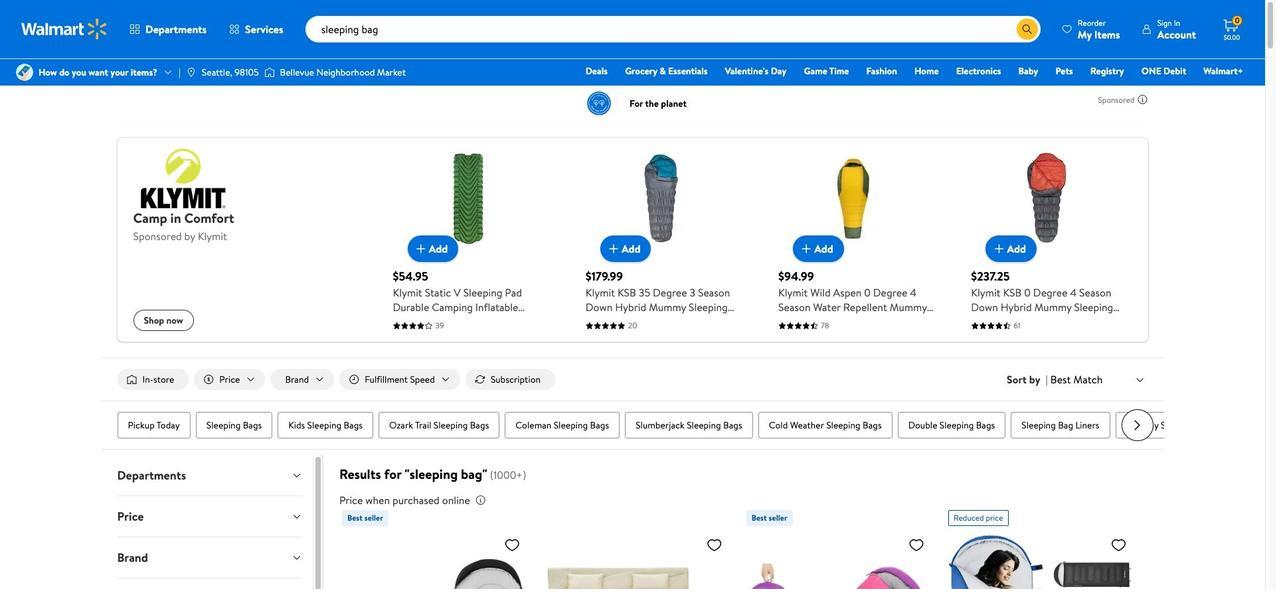 Task type: vqa. For each thing, say whether or not it's contained in the screenshot.
GIFT SETS list item
no



Task type: locate. For each thing, give the bounding box(es) containing it.
next slide for chipmodule list image
[[1121, 410, 1153, 442]]

tab
[[107, 456, 313, 496], [107, 497, 313, 537], [107, 538, 313, 579], [107, 579, 313, 590]]

add to cart image
[[413, 241, 429, 257], [798, 241, 814, 257]]

kingcamp camping sleeping bag 3 season waterproof lightweight sleeping bag for adults(black,26.6℉-53.6℉) image
[[342, 532, 526, 590]]

1 tab from the top
[[107, 456, 313, 496]]

sign in to add to favorites list, clostnature sleeping bag for adults and kids,backpacking sleeping bag for cold weather(left zipper) image
[[909, 537, 925, 554]]

1 horizontal spatial add to cart image
[[991, 241, 1007, 257]]

Search search field
[[305, 16, 1041, 43]]

 image
[[264, 66, 275, 79]]

sign in to add to favorites list, kingcamp camping sleeping bags waterproof backpacking sleeping bags for adults 3 season portable envelope sleeping bags blue image
[[1111, 537, 1127, 554]]

4 tab from the top
[[107, 579, 313, 590]]

1 horizontal spatial add to cart image
[[798, 241, 814, 257]]

legal information image
[[475, 496, 486, 506]]

2 add to cart image from the left
[[798, 241, 814, 257]]

 image
[[16, 64, 33, 81], [186, 67, 196, 78]]

0 horizontal spatial add to cart image
[[606, 241, 622, 257]]

fundango 3-in-1 queen double sleeping bag with 2 pillows for adult, oversize warm weather envelope sleeping bag for camping,grey image
[[544, 532, 728, 590]]

0 horizontal spatial add to cart image
[[413, 241, 429, 257]]

klymit image
[[133, 149, 233, 209]]

add to cart image
[[606, 241, 622, 257], [991, 241, 1007, 257]]

sign in to add to favorites list, kingcamp camping sleeping bag 3 season waterproof lightweight sleeping bag for adults(black,26.6℉-53.6℉) image
[[504, 537, 520, 554]]

2 add to cart image from the left
[[991, 241, 1007, 257]]

kingcamp camping sleeping bags waterproof backpacking sleeping bags for adults 3 season portable envelope sleeping bags blue image
[[948, 532, 1132, 590]]

clostnature sleeping bag for adults and kids,backpacking sleeping bag for cold weather(left zipper) image
[[746, 532, 930, 590]]



Task type: describe. For each thing, give the bounding box(es) containing it.
sort by best match image
[[1135, 375, 1145, 386]]

1 add to cart image from the left
[[606, 241, 622, 257]]

search icon image
[[1022, 24, 1033, 35]]

walmart image
[[21, 19, 108, 40]]

1 horizontal spatial  image
[[186, 67, 196, 78]]

clear search field text image
[[1001, 24, 1011, 34]]

sort and filter section element
[[101, 359, 1164, 401]]

ad disclaimer and feedback image
[[1137, 94, 1148, 105]]

Walmart Site-Wide search field
[[305, 16, 1041, 43]]

3 tab from the top
[[107, 538, 313, 579]]

2 tab from the top
[[107, 497, 313, 537]]

0 horizontal spatial  image
[[16, 64, 33, 81]]

1 add to cart image from the left
[[413, 241, 429, 257]]

sign in to add to favorites list, fundango 3-in-1 queen double sleeping bag with 2 pillows for adult, oversize warm weather envelope sleeping bag for camping,grey image
[[706, 537, 722, 554]]



